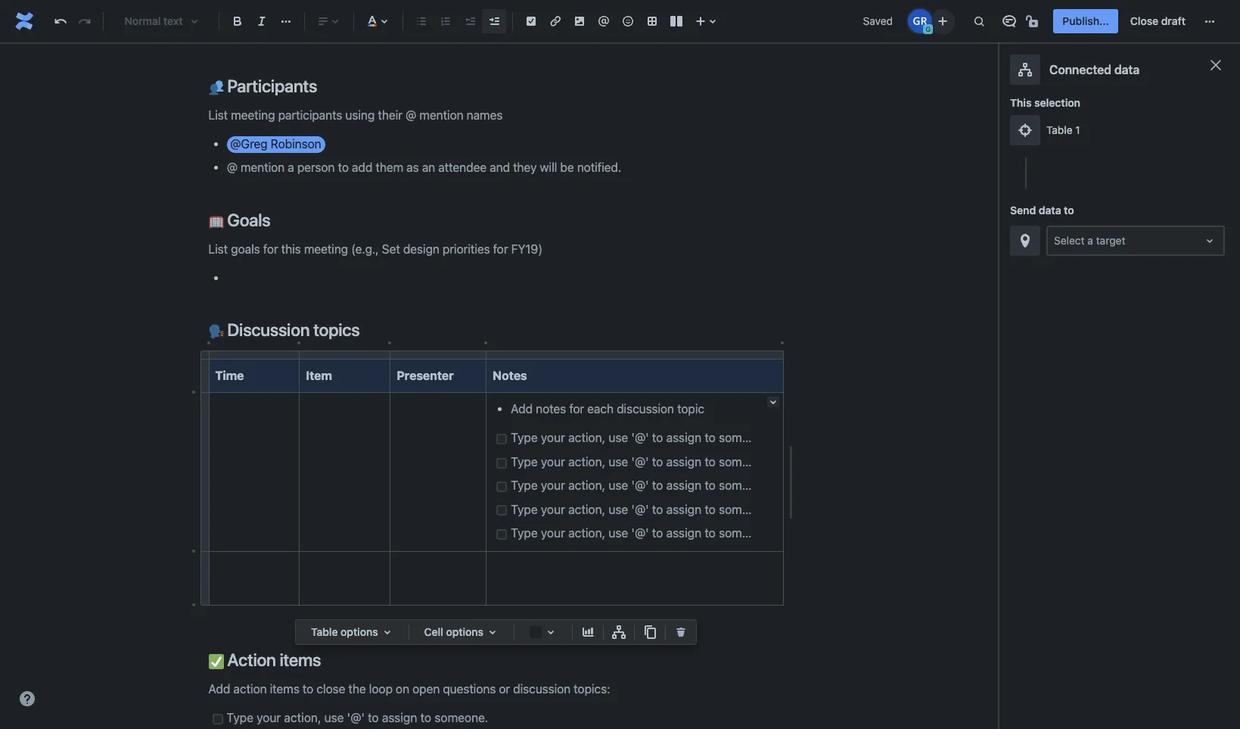 Task type: locate. For each thing, give the bounding box(es) containing it.
robinson
[[271, 137, 321, 151]]

more image
[[1202, 12, 1220, 30]]

cell options button
[[415, 623, 508, 641]]

table 1
[[1047, 123, 1081, 136]]

0 horizontal spatial options
[[341, 625, 378, 638]]

table options button
[[302, 623, 402, 641]]

0 vertical spatial table
[[1047, 123, 1073, 136]]

comment icon image
[[1001, 12, 1019, 30]]

2 options from the left
[[446, 625, 484, 638]]

1 horizontal spatial table
[[1047, 123, 1073, 136]]

1 options from the left
[[341, 625, 378, 638]]

0 vertical spatial data
[[1115, 63, 1140, 76]]

1 expand dropdown menu image from the left
[[378, 623, 396, 641]]

table up items
[[311, 625, 338, 638]]

cell
[[424, 625, 444, 638]]

add image, video, or file image
[[571, 12, 589, 30]]

table
[[1047, 123, 1073, 136], [311, 625, 338, 638]]

1 horizontal spatial data
[[1115, 63, 1140, 76]]

this
[[1011, 96, 1032, 109]]

None text field
[[1055, 233, 1058, 248]]

layouts image
[[668, 12, 686, 30]]

goals
[[224, 210, 271, 230]]

options for cell options
[[446, 625, 484, 638]]

0 horizontal spatial data
[[1039, 204, 1062, 217]]

@greg robinson
[[230, 137, 321, 151]]

1 vertical spatial table
[[311, 625, 338, 638]]

@greg
[[230, 137, 268, 151]]

0 horizontal spatial expand dropdown menu image
[[378, 623, 396, 641]]

open image
[[1202, 232, 1220, 250]]

select a target
[[1055, 234, 1126, 247]]

1 horizontal spatial expand dropdown menu image
[[484, 623, 502, 641]]

remove image
[[672, 623, 690, 641]]

expand dropdown menu image
[[378, 623, 396, 641], [484, 623, 502, 641]]

items
[[280, 649, 321, 670]]

cell options
[[424, 625, 484, 638]]

data
[[1115, 63, 1140, 76], [1039, 204, 1062, 217]]

options inside table options popup button
[[341, 625, 378, 638]]

greg robinson image
[[909, 9, 933, 33]]

1 vertical spatial data
[[1039, 204, 1062, 217]]

options for table options
[[341, 625, 378, 638]]

connected data section
[[1011, 55, 1229, 729]]

action
[[227, 649, 276, 670]]

options right cell
[[446, 625, 484, 638]]

item
[[306, 368, 332, 382]]

options left cell
[[341, 625, 378, 638]]

table inside popup button
[[311, 625, 338, 638]]

discussion
[[227, 320, 310, 340]]

invite to edit image
[[935, 12, 953, 30]]

options inside cell options popup button
[[446, 625, 484, 638]]

time
[[215, 368, 244, 382]]

0 horizontal spatial table
[[311, 625, 338, 638]]

table for table options
[[311, 625, 338, 638]]

action items
[[224, 649, 321, 670]]

confluence image
[[12, 9, 36, 33]]

no restrictions image
[[1025, 12, 1044, 30]]

table inside the connected data section
[[1047, 123, 1073, 136]]

data left to
[[1039, 204, 1062, 217]]

:goal: image
[[209, 214, 224, 229], [209, 214, 224, 229]]

manage connected data image
[[610, 623, 628, 641]]

1 horizontal spatial options
[[446, 625, 484, 638]]

discussion topics
[[224, 320, 360, 340]]

data right the connected
[[1115, 63, 1140, 76]]

2 expand dropdown menu image from the left
[[484, 623, 502, 641]]

expand dropdown menu image left cell
[[378, 623, 396, 641]]

expand dropdown menu image left cell background icon at left bottom
[[484, 623, 502, 641]]

:white_check_mark: image
[[209, 654, 224, 669], [209, 654, 224, 669]]

action item image
[[522, 12, 541, 30]]

publish... button
[[1054, 9, 1119, 33]]

:busts_in_silhouette: image
[[209, 80, 224, 95], [209, 80, 224, 95]]

redo ⌘⇧z image
[[76, 12, 94, 30]]

send
[[1011, 204, 1037, 217]]

table left the 1
[[1047, 123, 1073, 136]]

expand dropdown menu image for cell options
[[484, 623, 502, 641]]

:speaking_head: image
[[209, 324, 224, 339]]

close draft
[[1131, 14, 1186, 27]]

options
[[341, 625, 378, 638], [446, 625, 484, 638]]

emoji image
[[619, 12, 637, 30]]



Task type: vqa. For each thing, say whether or not it's contained in the screenshot.
File lists's "FILE"
no



Task type: describe. For each thing, give the bounding box(es) containing it.
:speaking_head: image
[[209, 324, 224, 339]]

numbered list ⌘⇧7 image
[[437, 12, 455, 30]]

undo ⌘z image
[[51, 12, 70, 30]]

to
[[1065, 204, 1075, 217]]

data for send
[[1039, 204, 1062, 217]]

more formatting image
[[277, 12, 295, 30]]

publish...
[[1063, 14, 1110, 27]]

select
[[1055, 234, 1085, 247]]

close draft button
[[1122, 9, 1195, 33]]

close
[[1131, 14, 1159, 27]]

topics
[[314, 320, 360, 340]]

outdent ⇧tab image
[[461, 12, 479, 30]]

none text field inside the connected data section
[[1055, 233, 1058, 248]]

1
[[1076, 123, 1081, 136]]

find and replace image
[[971, 12, 989, 30]]

cell background image
[[542, 623, 560, 641]]

a
[[1088, 234, 1094, 247]]

table for table 1
[[1047, 123, 1073, 136]]

chart image
[[579, 623, 597, 641]]

send data to
[[1011, 204, 1075, 217]]

saved
[[864, 14, 894, 27]]

help image
[[18, 690, 36, 708]]

bullet list ⌘⇧8 image
[[413, 12, 431, 30]]

indent tab image
[[485, 12, 503, 30]]

mention image
[[595, 12, 613, 30]]

editor toolbar toolbar
[[296, 620, 697, 661]]

copy image
[[641, 623, 659, 641]]

italic ⌘i image
[[253, 12, 271, 30]]

link image
[[547, 12, 565, 30]]

presenter
[[397, 368, 454, 382]]

table image
[[644, 12, 662, 30]]

confluence image
[[12, 9, 36, 33]]

table options
[[311, 625, 378, 638]]

this selection
[[1011, 96, 1081, 109]]

editable content region
[[184, 0, 808, 729]]

notes
[[493, 368, 527, 382]]

draft
[[1162, 14, 1186, 27]]

selection
[[1035, 96, 1081, 109]]

participants
[[224, 76, 317, 96]]

data for connected
[[1115, 63, 1140, 76]]

expand dropdown menu image for table options
[[378, 623, 396, 641]]

target
[[1097, 234, 1126, 247]]

bold ⌘b image
[[229, 12, 247, 30]]

connected
[[1050, 63, 1112, 76]]

close connections panel image
[[1208, 56, 1226, 74]]

location icon image
[[1017, 232, 1035, 250]]

connected data
[[1050, 63, 1140, 76]]



